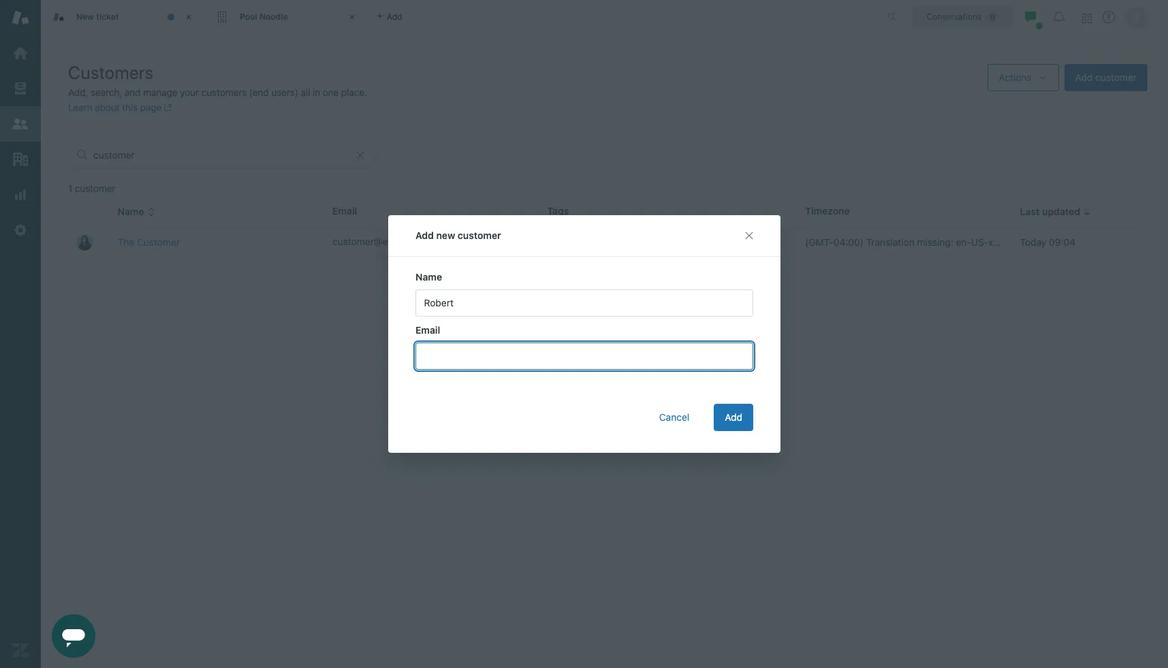 Task type: locate. For each thing, give the bounding box(es) containing it.
add right cancel
[[725, 412, 743, 423]]

get help image
[[1104, 11, 1116, 23]]

views image
[[12, 80, 29, 97]]

learn about this page link
[[68, 102, 172, 113]]

add new customer
[[415, 230, 501, 241]]

pool
[[240, 11, 257, 22]]

1 vertical spatial name
[[415, 271, 442, 283]]

place.
[[341, 87, 367, 98]]

add left new
[[415, 230, 434, 241]]

1 horizontal spatial name
[[415, 271, 442, 283]]

customer for 1 customer
[[75, 183, 116, 194]]

customer inside dialog
[[458, 230, 501, 241]]

search,
[[91, 87, 122, 98]]

add down "zendesk products" image
[[1076, 72, 1094, 83]]

1 vertical spatial customer
[[75, 183, 116, 194]]

the
[[118, 237, 134, 248]]

1 vertical spatial add
[[415, 230, 434, 241]]

add
[[1076, 72, 1094, 83], [415, 230, 434, 241], [725, 412, 743, 423]]

2 horizontal spatial add
[[1076, 72, 1094, 83]]

customer right 1
[[75, 183, 116, 194]]

conversations
[[927, 11, 982, 21]]

zendesk products image
[[1083, 13, 1093, 23]]

page
[[140, 102, 162, 113]]

organizations image
[[12, 151, 29, 168]]

0 horizontal spatial add
[[415, 230, 434, 241]]

zendesk image
[[12, 642, 29, 660]]

add new customer dialog
[[388, 215, 781, 453]]

one
[[323, 87, 339, 98]]

manage
[[143, 87, 178, 98]]

about
[[95, 102, 120, 113]]

name down new
[[415, 271, 442, 283]]

learn about this page
[[68, 102, 162, 113]]

last
[[1021, 206, 1040, 218]]

the customer
[[118, 237, 180, 248]]

ticket
[[96, 11, 119, 22]]

add,
[[68, 87, 88, 98]]

today
[[1021, 237, 1047, 248]]

1 horizontal spatial customer
[[458, 230, 501, 241]]

0 vertical spatial name
[[118, 206, 144, 218]]

customer@example.com
[[333, 236, 441, 248]]

zendesk support image
[[12, 9, 29, 27]]

0 vertical spatial customer
[[1096, 72, 1138, 83]]

2 horizontal spatial customer
[[1096, 72, 1138, 83]]

pool noodle
[[240, 11, 288, 22]]

missing:
[[918, 237, 954, 248]]

name
[[118, 206, 144, 218], [415, 271, 442, 283]]

customer right new
[[458, 230, 501, 241]]

customer down get help 'image'
[[1096, 72, 1138, 83]]

name up the
[[118, 206, 144, 218]]

Email field
[[415, 343, 754, 370]]

customers
[[68, 62, 154, 82]]

conversations button
[[913, 6, 1014, 28]]

name inside add new customer dialog
[[415, 271, 442, 283]]

customer inside button
[[1096, 72, 1138, 83]]

add for new
[[415, 230, 434, 241]]

0 horizontal spatial customer
[[75, 183, 116, 194]]

1
[[68, 183, 72, 194]]

new
[[436, 230, 455, 241]]

the customer link
[[118, 237, 180, 248]]

name button
[[118, 206, 155, 218]]

close image
[[346, 10, 359, 24]]

(opens in a new tab) image
[[162, 104, 172, 112]]

Name field
[[415, 290, 754, 317]]

2 vertical spatial add
[[725, 412, 743, 423]]

0 horizontal spatial name
[[118, 206, 144, 218]]

new
[[76, 11, 94, 22]]

customer
[[1096, 72, 1138, 83], [75, 183, 116, 194], [458, 230, 501, 241]]

name inside "name" button
[[118, 206, 144, 218]]

2 vertical spatial customer
[[458, 230, 501, 241]]

noodle
[[260, 11, 288, 22]]

0 vertical spatial add
[[1076, 72, 1094, 83]]

1 horizontal spatial add
[[725, 412, 743, 423]]

Search customers field
[[93, 149, 350, 162]]

all
[[301, 87, 310, 98]]

and
[[125, 87, 141, 98]]



Task type: vqa. For each thing, say whether or not it's contained in the screenshot.
Get help icon at the top right of the page
yes



Task type: describe. For each thing, give the bounding box(es) containing it.
1.txt.timezone.america_new_york
[[998, 237, 1144, 248]]

today 09:04
[[1021, 237, 1076, 248]]

us-
[[972, 237, 989, 248]]

unverified email image
[[448, 238, 459, 249]]

customers add, search, and manage your customers (end users) all in one place.
[[68, 62, 367, 98]]

add for customer
[[1076, 72, 1094, 83]]

add button
[[714, 404, 754, 431]]

(gmt-
[[806, 237, 834, 248]]

reporting image
[[12, 186, 29, 204]]

close image
[[182, 10, 196, 24]]

translation
[[867, 237, 915, 248]]

add customer
[[1076, 72, 1138, 83]]

customers
[[202, 87, 247, 98]]

cancel
[[659, 412, 690, 423]]

last updated button
[[1021, 206, 1092, 218]]

x icon image
[[355, 150, 366, 161]]

customer for add customer
[[1096, 72, 1138, 83]]

customer
[[137, 237, 180, 248]]

last updated
[[1021, 206, 1081, 218]]

tabs tab list
[[41, 0, 874, 34]]

04:00)
[[834, 237, 864, 248]]

en-
[[957, 237, 972, 248]]

(end
[[249, 87, 269, 98]]

cancel button
[[648, 404, 701, 431]]

in
[[313, 87, 320, 98]]

x-
[[989, 237, 998, 248]]

your
[[180, 87, 199, 98]]

close modal image
[[744, 230, 755, 241]]

(gmt-04:00) translation missing: en-us-x-1.txt.timezone.america_new_york
[[806, 237, 1144, 248]]

09:04
[[1050, 237, 1076, 248]]

1 customer
[[68, 183, 116, 194]]

new ticket
[[76, 11, 119, 22]]

add customer button
[[1065, 64, 1149, 91]]

get started image
[[12, 44, 29, 62]]

this
[[122, 102, 138, 113]]

new ticket tab
[[41, 0, 204, 34]]

pool noodle tab
[[204, 0, 368, 34]]

updated
[[1043, 206, 1081, 218]]

email
[[415, 324, 440, 336]]

customers image
[[12, 115, 29, 133]]

users)
[[271, 87, 298, 98]]

admin image
[[12, 222, 29, 239]]

main element
[[0, 0, 41, 669]]

learn
[[68, 102, 92, 113]]



